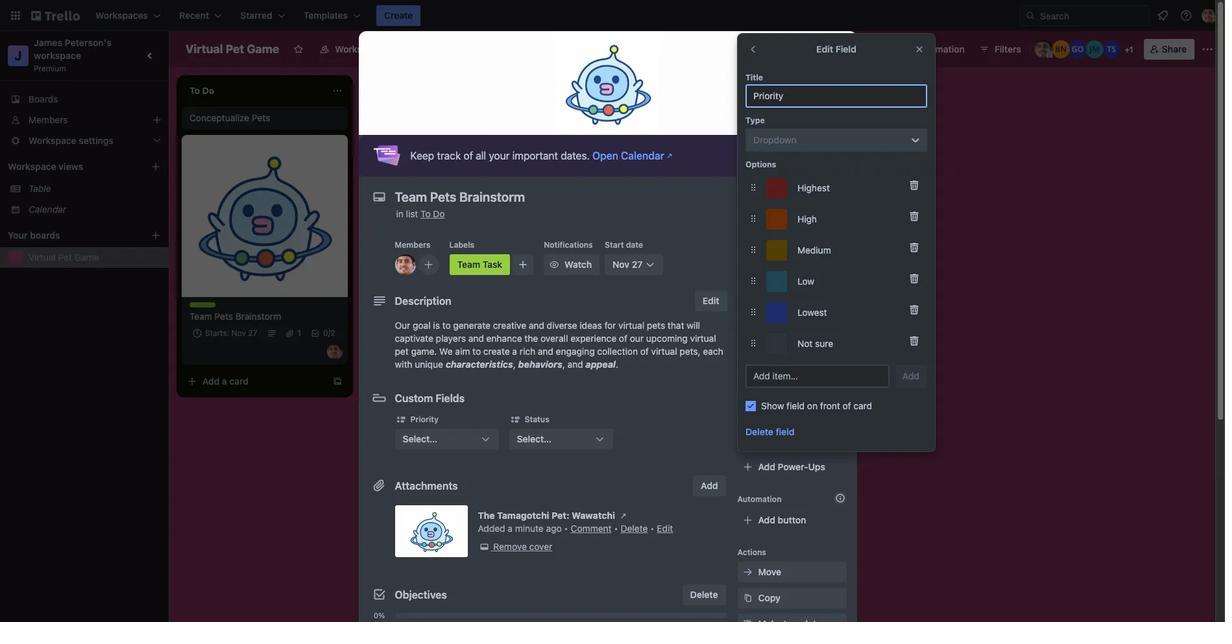 Task type: vqa. For each thing, say whether or not it's contained in the screenshot.
CUSTOMIZE VIEWS Image
no



Task type: locate. For each thing, give the bounding box(es) containing it.
2 horizontal spatial virtual
[[690, 333, 716, 344]]

enhance
[[486, 333, 522, 344]]

dates button
[[738, 327, 847, 348]]

that
[[668, 320, 684, 331]]

sm image for checklist link
[[742, 305, 755, 318]]

1 custom fields drag image from the top
[[746, 211, 761, 226]]

1 vertical spatial delete link
[[683, 585, 726, 606]]

nov
[[613, 259, 630, 270], [232, 328, 246, 338]]

0 vertical spatial automation
[[916, 43, 965, 55]]

added
[[478, 523, 505, 534]]

custom fields drag image up the "dates"
[[746, 304, 761, 320]]

members up the add members to card image
[[395, 240, 431, 250]]

comment link
[[571, 523, 612, 534]]

0 horizontal spatial delete link
[[621, 523, 648, 534]]

to up characteristics
[[473, 346, 481, 357]]

0 horizontal spatial list
[[406, 208, 418, 219]]

1 horizontal spatial calendar
[[621, 150, 665, 162]]

Board name text field
[[179, 39, 286, 60]]

2 vertical spatial custom fields drag image
[[746, 335, 761, 351]]

0 vertical spatial members
[[29, 114, 68, 125]]

visible
[[385, 43, 413, 55]]

field inside button
[[776, 426, 795, 437]]

nov down start date on the top of the page
[[613, 259, 630, 270]]

0 vertical spatial members link
[[0, 110, 169, 130]]

nov down team task team pets brainstorm
[[232, 328, 246, 338]]

sm image inside checklist link
[[742, 305, 755, 318]]

custom fields drag image up attachment
[[746, 335, 761, 351]]

calendar down table
[[29, 204, 66, 215]]

1 vertical spatial power-
[[738, 443, 765, 452]]

virtual
[[186, 42, 223, 56], [29, 252, 56, 263]]

1 horizontal spatial custom
[[758, 410, 792, 421]]

card down starts: nov 27
[[229, 376, 249, 387]]

fields left front
[[794, 410, 820, 421]]

virtual down upcoming
[[651, 346, 677, 357]]

pet down your boards with 1 items element
[[58, 252, 72, 263]]

custom
[[395, 393, 433, 404], [758, 410, 792, 421]]

start date
[[605, 240, 643, 250]]

pets right conceptualize
[[252, 112, 270, 123]]

nov 27
[[613, 259, 643, 270]]

color: bold lime, title: "team task" element right the add members to card image
[[449, 254, 510, 275]]

calendar link
[[29, 203, 161, 216]]

0 vertical spatial fields
[[436, 393, 465, 404]]

1 vertical spatial nov
[[232, 328, 246, 338]]

27 down 'brainstorm'
[[248, 328, 257, 338]]

notifications
[[544, 240, 593, 250]]

, left behaviors
[[513, 359, 516, 370]]

field
[[787, 400, 805, 411], [776, 426, 795, 437]]

1 left 0
[[298, 328, 301, 338]]

add a card down starts: nov 27
[[203, 376, 249, 387]]

ago
[[546, 523, 562, 534]]

1 vertical spatial task
[[212, 302, 229, 312]]

1 vertical spatial field
[[776, 426, 795, 437]]

power-ups button
[[813, 39, 895, 60]]

fields inside button
[[794, 410, 820, 421]]

custom fields drag image down options
[[746, 179, 761, 195]]

0 vertical spatial 1
[[1130, 45, 1134, 55]]

0 horizontal spatial custom
[[395, 393, 433, 404]]

automation up 'add button'
[[738, 495, 782, 504]]

ben nelson (bennelson96) image
[[1052, 40, 1070, 58]]

field for show
[[787, 400, 805, 411]]

labels inside "link"
[[758, 280, 787, 291]]

a left rich
[[512, 346, 517, 357]]

task inside team task team pets brainstorm
[[212, 302, 229, 312]]

your
[[489, 150, 510, 162]]

2 horizontal spatial members
[[758, 254, 799, 265]]

1 horizontal spatial edit
[[703, 295, 719, 306]]

edit
[[817, 43, 833, 55], [703, 295, 719, 306], [657, 523, 673, 534]]

filters
[[995, 43, 1021, 55]]

1 vertical spatial power-ups
[[738, 443, 780, 452]]

add another list
[[753, 84, 821, 95]]

2 vertical spatial custom fields drag image
[[746, 273, 761, 289]]

task up starts:
[[212, 302, 229, 312]]

to right is
[[442, 320, 451, 331]]

a up open
[[591, 117, 596, 129]]

card up labels "link"
[[765, 235, 782, 245]]

1 horizontal spatial add a card
[[571, 117, 617, 129]]

delete
[[746, 426, 774, 437], [621, 523, 648, 534], [690, 589, 718, 600]]

2 vertical spatial ups
[[808, 461, 826, 473]]

virtual inside virtual pet game link
[[29, 252, 56, 263]]

show
[[761, 400, 784, 411]]

members link down boards
[[0, 110, 169, 130]]

sm image
[[742, 253, 755, 266], [548, 258, 561, 271], [742, 279, 755, 292], [395, 413, 408, 426], [595, 433, 605, 446], [617, 510, 630, 522], [478, 541, 491, 554], [742, 618, 755, 622]]

sm image inside 'move' 'link'
[[742, 566, 755, 579]]

sm image for location link
[[742, 383, 755, 396]]

watch button
[[544, 254, 600, 275]]

edit inside edit button
[[703, 295, 719, 306]]

0 horizontal spatial add a card
[[203, 376, 249, 387]]

members down boards
[[29, 114, 68, 125]]

create a view image
[[151, 162, 161, 172]]

3 custom fields drag image from the top
[[746, 273, 761, 289]]

2 horizontal spatial edit
[[817, 43, 833, 55]]

0 horizontal spatial add button
[[693, 476, 726, 497]]

, down engaging at bottom
[[563, 359, 565, 370]]

of down our
[[640, 346, 649, 357]]

to do link
[[421, 208, 445, 219]]

james peterson (jamespeterson93) image left gary orlando (garyorlando) icon
[[1035, 40, 1053, 58]]

game down your boards with 1 items element
[[74, 252, 99, 263]]

+
[[1125, 45, 1130, 55]]

1 horizontal spatial list
[[808, 84, 821, 95]]

2 custom fields drag image from the top
[[746, 304, 761, 320]]

1 vertical spatial delete
[[621, 523, 648, 534]]

custom fields drag image up the checklist
[[746, 273, 761, 289]]

custom up priority
[[395, 393, 433, 404]]

conceptualize pets
[[190, 112, 270, 123]]

sm image inside location link
[[742, 383, 755, 396]]

attachment
[[758, 358, 809, 369]]

1 vertical spatial members
[[395, 240, 431, 250]]

to up labels "link"
[[755, 235, 763, 245]]

add a card up open
[[571, 117, 617, 129]]

2 vertical spatial members
[[758, 254, 799, 265]]

virtual pet game
[[186, 42, 279, 56], [29, 252, 99, 263]]

1 vertical spatial custom
[[758, 410, 792, 421]]

task up creative
[[483, 259, 502, 270]]

pet left star or unstar board 'icon'
[[226, 42, 244, 56]]

power-ups up add a title... text box on the top of page
[[839, 43, 887, 55]]

1 horizontal spatial virtual
[[186, 42, 223, 56]]

custom inside button
[[758, 410, 792, 421]]

2 vertical spatial power-
[[778, 461, 808, 473]]

search image
[[1025, 10, 1036, 21]]

ups down custom fields button
[[808, 461, 826, 473]]

sm image inside copy 'link'
[[742, 592, 755, 605]]

0 horizontal spatial add a card button
[[182, 371, 327, 392]]

select…
[[403, 434, 438, 445], [517, 434, 552, 445]]

custom fields drag image up add to card
[[746, 211, 761, 226]]

tara schultz (taraschultz7) image
[[1103, 40, 1121, 58]]

custom fields up priority
[[395, 393, 465, 404]]

0 vertical spatial power-
[[839, 43, 870, 55]]

characteristics , behaviors , and appeal .
[[446, 359, 618, 370]]

Options text field
[[746, 365, 890, 388]]

your boards with 1 items element
[[8, 228, 131, 243]]

0 vertical spatial add button
[[895, 365, 927, 388]]

primary element
[[0, 0, 1225, 31]]

members down add to card
[[758, 254, 799, 265]]

edit link
[[657, 523, 673, 534]]

0 notifications image
[[1155, 8, 1171, 23]]

members link
[[0, 110, 169, 130], [738, 249, 847, 270]]

open
[[592, 150, 618, 162]]

1 select… from the left
[[403, 434, 438, 445]]

sm image inside members link
[[742, 253, 755, 266]]

creative
[[493, 320, 526, 331]]

2 vertical spatial edit
[[657, 523, 673, 534]]

tamagotchi
[[497, 510, 549, 521]]

0 horizontal spatial select…
[[403, 434, 438, 445]]

power-ups down delete field button
[[738, 443, 780, 452]]

0 horizontal spatial to
[[442, 320, 451, 331]]

members link up labels "link"
[[738, 249, 847, 270]]

0 vertical spatial add a card button
[[550, 113, 696, 134]]

Search field
[[1036, 6, 1149, 25]]

ups down delete field button
[[765, 443, 780, 452]]

0 horizontal spatial nov
[[232, 328, 246, 338]]

0 vertical spatial virtual pet game
[[186, 42, 279, 56]]

select… down status
[[517, 434, 552, 445]]

1 horizontal spatial virtual
[[651, 346, 677, 357]]

3 custom fields drag image from the top
[[746, 335, 761, 351]]

characteristics
[[446, 359, 513, 370]]

sm image inside watch button
[[548, 258, 561, 271]]

0 horizontal spatial workspace
[[8, 161, 56, 172]]

open information menu image
[[1180, 9, 1193, 22]]

0 vertical spatial ups
[[870, 43, 887, 55]]

0 vertical spatial 27
[[632, 259, 643, 270]]

custom fields drag image
[[746, 211, 761, 226], [746, 242, 761, 257], [746, 273, 761, 289]]

1 vertical spatial pets
[[215, 311, 233, 322]]

0 horizontal spatial pets
[[215, 311, 233, 322]]

0 horizontal spatial color: bold lime, title: "team task" element
[[190, 302, 229, 312]]

rich
[[520, 346, 536, 357]]

virtual inside virtual pet game text field
[[186, 42, 223, 56]]

list right in on the left top of the page
[[406, 208, 418, 219]]

virtual pet game inside text field
[[186, 42, 279, 56]]

front
[[820, 400, 840, 411]]

add members to card image
[[424, 258, 434, 271]]

workspace for workspace visible
[[335, 43, 383, 55]]

+ 1
[[1125, 45, 1134, 55]]

remove
[[493, 541, 527, 552]]

1 horizontal spatial color: bold lime, title: "team task" element
[[449, 254, 510, 275]]

delete field button
[[746, 426, 795, 439]]

27 down date
[[632, 259, 643, 270]]

0 vertical spatial virtual
[[619, 320, 645, 331]]

sm image for copy 'link'
[[742, 592, 755, 605]]

None text field
[[388, 186, 817, 209], [790, 208, 905, 231], [790, 301, 905, 325], [388, 186, 817, 209], [790, 208, 905, 231], [790, 301, 905, 325]]

attachments
[[395, 480, 458, 492]]

1 vertical spatial custom fields
[[758, 410, 820, 421]]

1 horizontal spatial game
[[247, 42, 279, 56]]

cover link
[[798, 106, 849, 127]]

brainstorm
[[235, 311, 281, 322]]

1 right tara schultz (taraschultz7) icon
[[1130, 45, 1134, 55]]

james peterson (jamespeterson93) image right open information menu image
[[1202, 8, 1218, 23]]

0 vertical spatial task
[[483, 259, 502, 270]]

custom up delete field
[[758, 410, 792, 421]]

the
[[478, 510, 495, 521]]

peterson's
[[65, 37, 112, 48]]

0 vertical spatial to
[[755, 235, 763, 245]]

2 vertical spatial delete
[[690, 589, 718, 600]]

close popover image
[[915, 44, 925, 55]]

sm image inside cover link
[[801, 110, 814, 123]]

sm image
[[897, 39, 916, 57], [801, 110, 814, 123], [742, 305, 755, 318], [742, 383, 755, 396], [509, 413, 522, 426], [481, 433, 491, 446], [742, 566, 755, 579], [742, 592, 755, 605]]

custom fields up delete field
[[758, 410, 820, 421]]

pet
[[226, 42, 244, 56], [58, 252, 72, 263]]

virtual up our
[[619, 320, 645, 331]]

conceptualize
[[190, 112, 249, 123]]

card right front
[[854, 400, 872, 411]]

sm image for cover link
[[801, 110, 814, 123]]

None text field
[[790, 177, 905, 200], [790, 239, 905, 262], [790, 270, 905, 293], [790, 332, 905, 356], [790, 177, 905, 200], [790, 239, 905, 262], [790, 270, 905, 293], [790, 332, 905, 356]]

automation
[[916, 43, 965, 55], [738, 495, 782, 504]]

and down generate
[[468, 333, 484, 344]]

workspace up table
[[8, 161, 56, 172]]

of
[[464, 150, 473, 162], [619, 333, 628, 344], [640, 346, 649, 357], [843, 400, 851, 411]]

1 , from the left
[[513, 359, 516, 370]]

1 horizontal spatial custom fields
[[758, 410, 820, 421]]

field down custom fields button
[[776, 426, 795, 437]]

return to previous screen image
[[748, 44, 759, 55]]

add a card button up open calendar button
[[550, 113, 696, 134]]

edit for edit button
[[703, 295, 719, 306]]

james peterson (jamespeterson93) image down 2
[[327, 344, 343, 360]]

1 horizontal spatial ,
[[563, 359, 565, 370]]

to
[[755, 235, 763, 245], [442, 320, 451, 331], [473, 346, 481, 357]]

sm image for 'move' 'link' at the bottom right
[[742, 566, 755, 579]]

list right another
[[808, 84, 821, 95]]

and up behaviors
[[538, 346, 554, 357]]

1 vertical spatial custom fields drag image
[[746, 304, 761, 320]]

sm image inside labels "link"
[[742, 279, 755, 292]]

cover
[[529, 541, 553, 552]]

2 custom fields drag image from the top
[[746, 242, 761, 257]]

1 vertical spatial virtual
[[690, 333, 716, 344]]

add button
[[758, 515, 806, 526]]

game left star or unstar board 'icon'
[[247, 42, 279, 56]]

1 vertical spatial virtual pet game
[[29, 252, 99, 263]]

custom fields drag image up labels "link"
[[746, 242, 761, 257]]

labels up team task
[[449, 240, 475, 250]]

virtual
[[619, 320, 645, 331], [690, 333, 716, 344], [651, 346, 677, 357]]

workspace left visible
[[335, 43, 383, 55]]

custom fields drag image
[[746, 179, 761, 195], [746, 304, 761, 320], [746, 335, 761, 351]]

sm image inside automation button
[[897, 39, 916, 57]]

pet
[[395, 346, 409, 357]]

2 select… from the left
[[517, 434, 552, 445]]

2 horizontal spatial delete
[[746, 426, 774, 437]]

labels up the checklist
[[758, 280, 787, 291]]

ups right field
[[870, 43, 887, 55]]

title
[[746, 73, 763, 82]]

0 vertical spatial delete link
[[621, 523, 648, 534]]

calendar right open
[[621, 150, 665, 162]]

1 vertical spatial ups
[[765, 443, 780, 452]]

automation left the filters button
[[916, 43, 965, 55]]

1 horizontal spatial members
[[395, 240, 431, 250]]

0 vertical spatial pet
[[226, 42, 244, 56]]

field left on
[[787, 400, 805, 411]]

1 horizontal spatial task
[[483, 259, 502, 270]]

team
[[457, 259, 480, 270], [190, 302, 210, 312], [190, 311, 212, 322]]

2 horizontal spatial power-
[[839, 43, 870, 55]]

fields up priority
[[436, 393, 465, 404]]

0 vertical spatial workspace
[[335, 43, 383, 55]]

color: bold lime, title: "team task" element
[[449, 254, 510, 275], [190, 302, 229, 312]]

add to card
[[738, 235, 782, 245]]

0 vertical spatial color: bold lime, title: "team task" element
[[449, 254, 510, 275]]

a
[[591, 117, 596, 129], [512, 346, 517, 357], [222, 376, 227, 387], [508, 523, 513, 534]]

our goal is to generate creative and diverse ideas for virtual pets that will captivate players and enhance the overall experience of our upcoming virtual pet game. we aim to create a rich and engaging collection of virtual pets, each with unique
[[395, 320, 723, 370]]

pets up starts:
[[215, 311, 233, 322]]

1 vertical spatial add a card
[[203, 376, 249, 387]]

keep
[[411, 150, 434, 162]]

the tamagotchi pet: wawatchi
[[478, 510, 615, 521]]

members for the left members link
[[29, 114, 68, 125]]

custom fields button
[[738, 409, 847, 422]]

add power-ups
[[758, 461, 826, 473]]

create from template… image
[[332, 376, 343, 387]]

members for right members link
[[758, 254, 799, 265]]

select… down priority
[[403, 434, 438, 445]]

1 vertical spatial fields
[[794, 410, 820, 421]]

do
[[433, 208, 445, 219]]

james peterson's workspace premium
[[34, 37, 114, 73]]

field
[[836, 43, 857, 55]]

1 horizontal spatial 27
[[632, 259, 643, 270]]

james peterson (jamespeterson93) image
[[1202, 8, 1218, 23], [1035, 40, 1053, 58], [395, 254, 416, 275], [327, 344, 343, 360]]

our
[[395, 320, 410, 331]]

1 horizontal spatial pets
[[252, 112, 270, 123]]

automation button
[[897, 39, 973, 60]]

james peterson (jamespeterson93) image left the add members to card image
[[395, 254, 416, 275]]

0 vertical spatial custom fields drag image
[[746, 211, 761, 226]]

checklist
[[758, 306, 798, 317]]

0 vertical spatial calendar
[[621, 150, 665, 162]]

dates
[[758, 332, 783, 343]]

add a card button down starts: nov 27
[[182, 371, 327, 392]]

1 horizontal spatial select…
[[517, 434, 552, 445]]

color: bold lime, title: "team task" element up starts:
[[190, 302, 229, 312]]

actions
[[738, 548, 766, 558]]

0 vertical spatial field
[[787, 400, 805, 411]]

workspace
[[34, 50, 81, 61]]

1 horizontal spatial labels
[[758, 280, 787, 291]]

virtual down 'will'
[[690, 333, 716, 344]]

27 inside button
[[632, 259, 643, 270]]

automation inside automation button
[[916, 43, 965, 55]]

team for team task
[[457, 259, 480, 270]]

collection
[[597, 346, 638, 357]]

task inside color: bold lime, title: "team task" element
[[483, 259, 502, 270]]

move link
[[738, 562, 847, 583]]

,
[[513, 359, 516, 370], [563, 359, 565, 370]]

1 vertical spatial edit
[[703, 295, 719, 306]]

0 horizontal spatial custom fields
[[395, 393, 465, 404]]

workspace inside the workspace visible button
[[335, 43, 383, 55]]



Task type: describe. For each thing, give the bounding box(es) containing it.
2 vertical spatial virtual
[[651, 346, 677, 357]]

/
[[328, 328, 331, 338]]

1 horizontal spatial add button
[[895, 365, 927, 388]]

1 horizontal spatial power-
[[778, 461, 808, 473]]

attachment button
[[738, 353, 847, 374]]

captivate
[[395, 333, 433, 344]]

edit button
[[695, 291, 727, 312]]

diverse
[[547, 320, 577, 331]]

priority
[[411, 415, 439, 424]]

copy
[[758, 593, 781, 604]]

gary orlando (garyorlando) image
[[1069, 40, 1087, 58]]

1 vertical spatial automation
[[738, 495, 782, 504]]

0 horizontal spatial 1
[[298, 328, 301, 338]]

field for delete
[[776, 426, 795, 437]]

appeal
[[586, 359, 616, 370]]

for
[[605, 320, 616, 331]]

pet inside text field
[[226, 42, 244, 56]]

star or unstar board image
[[294, 44, 304, 55]]

james peterson's workspace link
[[34, 37, 114, 61]]

description
[[395, 295, 452, 307]]

0 horizontal spatial edit
[[657, 523, 673, 534]]

0 horizontal spatial power-
[[738, 443, 765, 452]]

checklist link
[[738, 301, 847, 322]]

1 horizontal spatial add a card button
[[550, 113, 696, 134]]

add button button
[[738, 510, 847, 531]]

overall
[[541, 333, 568, 344]]

players
[[436, 333, 466, 344]]

table link
[[29, 182, 161, 195]]

james peterson (jamespeterson93) image inside primary element
[[1202, 8, 1218, 23]]

delete field
[[746, 426, 795, 437]]

added a minute ago
[[478, 523, 562, 534]]

with
[[395, 359, 412, 370]]

location
[[758, 384, 795, 395]]

button
[[778, 515, 806, 526]]

open calendar button
[[592, 146, 665, 166]]

1 vertical spatial add button
[[693, 476, 726, 497]]

0 horizontal spatial game
[[74, 252, 99, 263]]

0 horizontal spatial virtual pet game
[[29, 252, 99, 263]]

1 vertical spatial add a card button
[[182, 371, 327, 392]]

select… for status
[[517, 434, 552, 445]]

goal
[[413, 320, 431, 331]]

nov 27 button
[[605, 254, 663, 275]]

of right front
[[843, 400, 851, 411]]

generate
[[453, 320, 491, 331]]

wawatchi
[[572, 510, 615, 521]]

boards link
[[0, 89, 169, 110]]

starts: nov 27
[[205, 328, 257, 338]]

watch
[[565, 259, 592, 270]]

2 , from the left
[[563, 359, 565, 370]]

status
[[525, 415, 550, 424]]

0 horizontal spatial ups
[[765, 443, 780, 452]]

cover
[[814, 111, 841, 122]]

table
[[29, 183, 51, 194]]

nov inside button
[[613, 259, 630, 270]]

start
[[605, 240, 624, 250]]

edit field
[[817, 43, 857, 55]]

create
[[483, 346, 510, 357]]

1 horizontal spatial members link
[[738, 249, 847, 270]]

and down engaging at bottom
[[568, 359, 583, 370]]

0 horizontal spatial virtual
[[619, 320, 645, 331]]

add board image
[[151, 230, 161, 241]]

a inside the our goal is to generate creative and diverse ideas for virtual pets that will captivate players and enhance the overall experience of our upcoming virtual pet game. we aim to create a rich and engaging collection of virtual pets, each with unique
[[512, 346, 517, 357]]

team task
[[457, 259, 502, 270]]

add another list button
[[730, 75, 906, 104]]

2 horizontal spatial to
[[755, 235, 763, 245]]

pet:
[[552, 510, 570, 521]]

game.
[[411, 346, 437, 357]]

is
[[433, 320, 440, 331]]

power- inside button
[[839, 43, 870, 55]]

edit for edit field
[[817, 43, 833, 55]]

0 horizontal spatial power-ups
[[738, 443, 780, 452]]

power-ups inside button
[[839, 43, 887, 55]]

0 horizontal spatial fields
[[436, 393, 465, 404]]

copy link
[[738, 588, 847, 609]]

1 custom fields drag image from the top
[[746, 179, 761, 195]]

Add a title... text field
[[746, 84, 927, 108]]

list inside button
[[808, 84, 821, 95]]

pets,
[[680, 346, 701, 357]]

show field on front of card
[[761, 400, 872, 411]]

of left all
[[464, 150, 473, 162]]

create
[[384, 10, 413, 21]]

we
[[439, 346, 453, 357]]

views
[[58, 161, 83, 172]]

conceptualize pets link
[[190, 112, 340, 125]]

0 horizontal spatial pet
[[58, 252, 72, 263]]

select… for priority
[[403, 434, 438, 445]]

workspace visible button
[[312, 39, 421, 60]]

j
[[14, 48, 22, 63]]

team for team task team pets brainstorm
[[190, 302, 210, 312]]

0 vertical spatial pets
[[252, 112, 270, 123]]

0 vertical spatial custom
[[395, 393, 433, 404]]

your
[[8, 230, 28, 241]]

0 vertical spatial custom fields
[[395, 393, 465, 404]]

share
[[1162, 43, 1187, 55]]

options
[[746, 160, 777, 169]]

behaviors
[[518, 359, 563, 370]]

your boards
[[8, 230, 60, 241]]

remove cover
[[493, 541, 553, 552]]

show menu image
[[1201, 43, 1214, 56]]

unique
[[415, 359, 443, 370]]

task for team task
[[483, 259, 502, 270]]

location link
[[738, 379, 847, 400]]

premium
[[34, 64, 66, 73]]

task for team task team pets brainstorm
[[212, 302, 229, 312]]

workspace for workspace views
[[8, 161, 56, 172]]

sm image for automation button at right top
[[897, 39, 916, 57]]

objectives
[[395, 589, 447, 601]]

card up open
[[598, 117, 617, 129]]

remove cover link
[[478, 541, 553, 554]]

in list to do
[[396, 208, 445, 219]]

jeremy miller (jeremymiller198) image
[[1086, 40, 1104, 58]]

1 vertical spatial list
[[406, 208, 418, 219]]

and up the at the left of the page
[[529, 320, 544, 331]]

our
[[630, 333, 644, 344]]

custom fields inside custom fields button
[[758, 410, 820, 421]]

game inside text field
[[247, 42, 279, 56]]

pets inside team task team pets brainstorm
[[215, 311, 233, 322]]

1 vertical spatial to
[[442, 320, 451, 331]]

will
[[687, 320, 700, 331]]

virtual pet game link
[[29, 251, 161, 264]]

0 horizontal spatial members link
[[0, 110, 169, 130]]

0 vertical spatial add a card
[[571, 117, 617, 129]]

dates.
[[561, 150, 590, 162]]

comment
[[571, 523, 612, 534]]

.
[[616, 359, 618, 370]]

0 horizontal spatial calendar
[[29, 204, 66, 215]]

0 horizontal spatial delete
[[621, 523, 648, 534]]

aim
[[455, 346, 470, 357]]

a up remove
[[508, 523, 513, 534]]

workspace views
[[8, 161, 83, 172]]

0 horizontal spatial 27
[[248, 328, 257, 338]]

share button
[[1144, 39, 1195, 60]]

0 horizontal spatial labels
[[449, 240, 475, 250]]

boards
[[29, 93, 58, 104]]

filters button
[[975, 39, 1025, 60]]

ups inside button
[[870, 43, 887, 55]]

experience
[[571, 333, 617, 344]]

1 vertical spatial color: bold lime, title: "team task" element
[[190, 302, 229, 312]]

delete inside delete field button
[[746, 426, 774, 437]]

0%
[[374, 611, 385, 620]]

in
[[396, 208, 404, 219]]

workspace visible
[[335, 43, 413, 55]]

1 horizontal spatial ups
[[808, 461, 826, 473]]

team task team pets brainstorm
[[190, 302, 281, 322]]

1 horizontal spatial to
[[473, 346, 481, 357]]

of left our
[[619, 333, 628, 344]]

add power-ups link
[[738, 457, 847, 478]]

a down starts: nov 27
[[222, 376, 227, 387]]



